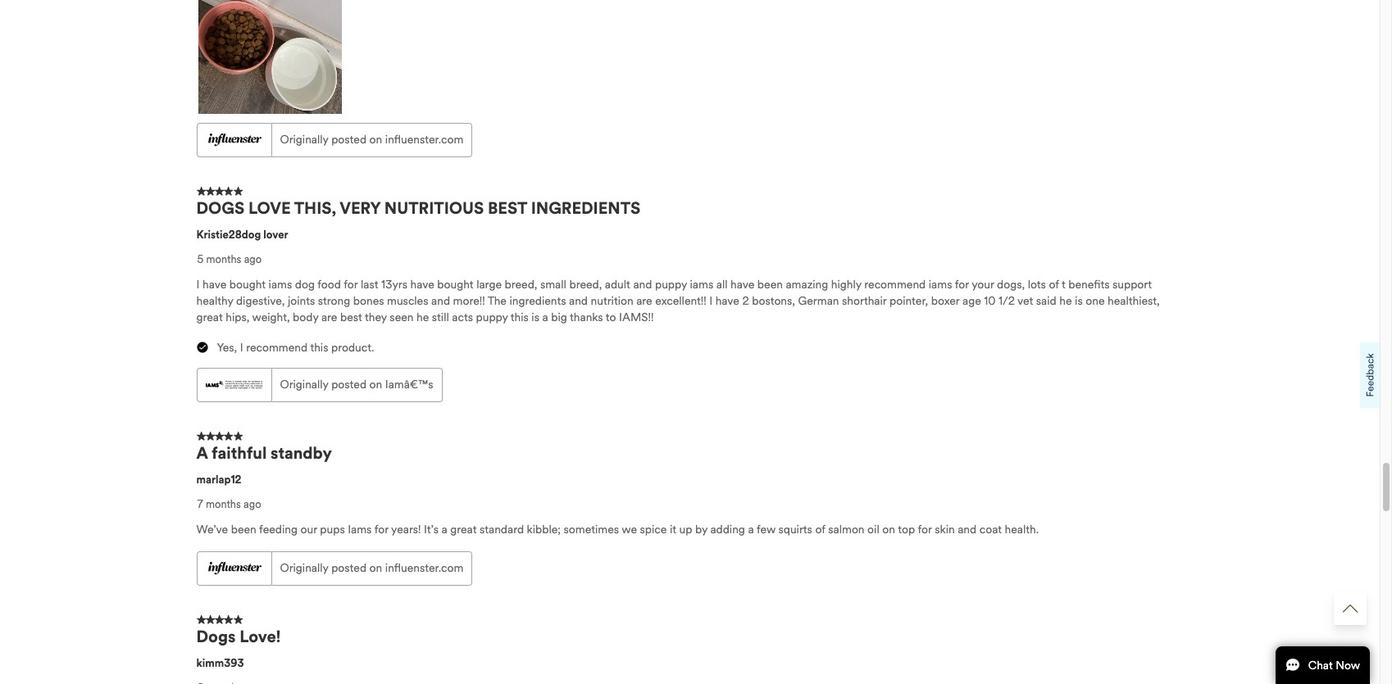 Task type: describe. For each thing, give the bounding box(es) containing it.
ago for faithful
[[244, 498, 261, 511]]

our
[[300, 523, 317, 537]]

benefits
[[1069, 278, 1110, 292]]

1 vertical spatial puppy
[[476, 310, 508, 324]]

yes,
[[217, 341, 237, 355]]

nutritious
[[384, 198, 484, 219]]

dog
[[295, 278, 315, 292]]

1 vertical spatial been
[[231, 523, 256, 537]]

years!
[[391, 523, 421, 537]]

strong
[[318, 294, 350, 308]]

love!
[[240, 627, 281, 647]]

pups
[[320, 523, 345, 537]]

ingredients
[[510, 294, 566, 308]]

for right iams
[[374, 523, 389, 537]]

3 iams from the left
[[929, 278, 952, 292]]

a
[[196, 443, 208, 464]]

have up healthy
[[203, 278, 226, 292]]

large
[[477, 278, 502, 292]]

7
[[197, 498, 203, 511]]

for left last
[[344, 278, 358, 292]]

1 originally posted on influenster.com from the top
[[280, 132, 464, 146]]

still
[[432, 310, 449, 324]]

this inside the i have bought iams dog food for last 13yrs have bought large breed, small breed, adult and puppy iams all have been amazing highly recommend iams for your dogs, lots of t benefits support healthy digestive, joints strong bones muscles and more!! the ingredients and nutrition are excellent!! i have 2 bostons, german  shorthair pointer, boxer age 10 1/2 vet said he is one healthiest, great hips, weight, body are best they seen he still acts puppy this is a big thanks to iams!!
[[511, 310, 529, 324]]

small
[[540, 278, 567, 292]]

feeding
[[259, 523, 298, 537]]

1 vertical spatial he
[[417, 310, 429, 324]]

health.
[[1005, 523, 1039, 537]]

on left 'iamâ€™s' on the left of page
[[369, 378, 382, 392]]

and up still
[[431, 294, 450, 308]]

i have bought iams dog food for last 13yrs have bought large breed, small breed, adult and puppy iams all have been amazing highly recommend iams for your dogs, lots of t benefits support healthy digestive, joints strong bones muscles and more!! the ingredients and nutrition are excellent!! i have 2 bostons, german  shorthair pointer, boxer age 10 1/2 vet said he is one healthiest, great hips, weight, body are best they seen he still acts puppy this is a big thanks to iams!!
[[196, 278, 1160, 324]]

we
[[622, 523, 637, 537]]

standby
[[271, 443, 332, 464]]

more!!
[[453, 294, 485, 308]]

to
[[606, 310, 616, 324]]

1/2
[[999, 294, 1015, 308]]

kibble;
[[527, 523, 561, 537]]

excellent!!
[[655, 294, 706, 308]]

hips,
[[226, 310, 250, 324]]

it's
[[424, 523, 439, 537]]

dogs
[[196, 198, 244, 219]]

support
[[1113, 278, 1152, 292]]

5
[[197, 253, 204, 266]]

said
[[1036, 294, 1057, 308]]

1 horizontal spatial is
[[1075, 294, 1083, 308]]

yes, i recommend this product.
[[217, 341, 374, 355]]

5 months ago
[[197, 253, 262, 266]]

by
[[695, 523, 708, 537]]

2 breed, from the left
[[569, 278, 602, 292]]

seen
[[390, 310, 414, 324]]

adult
[[605, 278, 630, 292]]

bostons,
[[752, 294, 795, 308]]

0 horizontal spatial a
[[442, 523, 447, 537]]

7 months ago
[[197, 498, 261, 511]]

1 horizontal spatial i
[[240, 341, 243, 355]]

1 breed, from the left
[[505, 278, 537, 292]]

digestive,
[[236, 294, 285, 308]]

great inside the i have bought iams dog food for last 13yrs have bought large breed, small breed, adult and puppy iams all have been amazing highly recommend iams for your dogs, lots of t benefits support healthy digestive, joints strong bones muscles and more!! the ingredients and nutrition are excellent!! i have 2 bostons, german  shorthair pointer, boxer age 10 1/2 vet said he is one healthiest, great hips, weight, body are best they seen he still acts puppy this is a big thanks to iams!!
[[196, 310, 223, 324]]

food
[[318, 278, 341, 292]]

and right adult
[[633, 278, 652, 292]]

your
[[972, 278, 994, 292]]

0 vertical spatial puppy
[[655, 278, 687, 292]]

have up muscles in the top left of the page
[[410, 278, 434, 292]]

dogs
[[196, 627, 236, 647]]

vet
[[1018, 294, 1033, 308]]

faithful
[[212, 443, 267, 464]]

3 originally from the top
[[280, 561, 328, 575]]

this,
[[294, 198, 336, 219]]

2 posted from the top
[[331, 378, 367, 392]]

sometimes
[[564, 523, 619, 537]]

ago for love
[[244, 253, 262, 266]]

boxer
[[931, 294, 960, 308]]

0 horizontal spatial recommend
[[246, 341, 308, 355]]

a faithful standby
[[196, 443, 332, 464]]

highly
[[831, 278, 862, 292]]

2 originally posted on influenster.com from the top
[[280, 561, 464, 575]]

scroll to top image
[[1343, 602, 1358, 617]]

have up 2
[[731, 278, 755, 292]]

of inside the i have bought iams dog food for last 13yrs have bought large breed, small breed, adult and puppy iams all have been amazing highly recommend iams for your dogs, lots of t benefits support healthy digestive, joints strong bones muscles and more!! the ingredients and nutrition are excellent!! i have 2 bostons, german  shorthair pointer, boxer age 10 1/2 vet said he is one healthiest, great hips, weight, body are best they seen he still acts puppy this is a big thanks to iams!!
[[1049, 278, 1059, 292]]

2 iams from the left
[[690, 278, 714, 292]]

age
[[963, 294, 981, 308]]

dogs love!
[[196, 627, 281, 647]]

adding
[[710, 523, 745, 537]]

1 posted from the top
[[331, 132, 367, 146]]

1 vertical spatial i
[[709, 294, 713, 308]]

3 posted from the top
[[331, 561, 367, 575]]

shorthair
[[842, 294, 887, 308]]

2 horizontal spatial a
[[748, 523, 754, 537]]

german
[[798, 294, 839, 308]]

iams
[[348, 523, 372, 537]]

coat
[[980, 523, 1002, 537]]

joints
[[288, 294, 315, 308]]

13yrs
[[381, 278, 408, 292]]

and right skin
[[958, 523, 977, 537]]

have down all
[[716, 294, 740, 308]]

0 horizontal spatial of
[[815, 523, 825, 537]]

all
[[716, 278, 728, 292]]

last
[[361, 278, 378, 292]]

iams!!
[[619, 310, 654, 324]]

a inside the i have bought iams dog food for last 13yrs have bought large breed, small breed, adult and puppy iams all have been amazing highly recommend iams for your dogs, lots of t benefits support healthy digestive, joints strong bones muscles and more!! the ingredients and nutrition are excellent!! i have 2 bostons, german  shorthair pointer, boxer age 10 1/2 vet said he is one healthiest, great hips, weight, body are best they seen he still acts puppy this is a big thanks to iams!!
[[542, 310, 548, 324]]

1 vertical spatial this
[[310, 341, 328, 355]]

spice
[[640, 523, 667, 537]]



Task type: vqa. For each thing, say whether or not it's contained in the screenshot.
now
no



Task type: locate. For each thing, give the bounding box(es) containing it.
influenster.com up the dogs love this, very nutritious best ingredients
[[385, 132, 464, 146]]

muscles
[[387, 294, 428, 308]]

recommend up pointer,
[[865, 278, 926, 292]]

ago up feeding at the bottom of page
[[244, 498, 261, 511]]

thanks
[[570, 310, 603, 324]]

and
[[633, 278, 652, 292], [431, 294, 450, 308], [569, 294, 588, 308], [958, 523, 977, 537]]

0 vertical spatial i
[[196, 278, 200, 292]]

1 vertical spatial of
[[815, 523, 825, 537]]

is down ingredients
[[532, 310, 539, 324]]

squirts
[[779, 523, 812, 537]]

0 vertical spatial this
[[511, 310, 529, 324]]

product.
[[331, 341, 374, 355]]

he left still
[[417, 310, 429, 324]]

iams left all
[[690, 278, 714, 292]]

iams left dog
[[269, 278, 292, 292]]

great right the it's
[[450, 523, 477, 537]]

for
[[344, 278, 358, 292], [955, 278, 969, 292], [374, 523, 389, 537], [918, 523, 932, 537]]

months right the 7
[[206, 498, 241, 511]]

1 horizontal spatial he
[[1060, 294, 1072, 308]]

originally posted on influenster.com
[[280, 132, 464, 146], [280, 561, 464, 575]]

ago
[[244, 253, 262, 266], [244, 498, 261, 511]]

pointer,
[[890, 294, 928, 308]]

influenster.com
[[385, 132, 464, 146], [385, 561, 464, 575]]

been
[[758, 278, 783, 292], [231, 523, 256, 537]]

2 ago from the top
[[244, 498, 261, 511]]

this down body at the left
[[310, 341, 328, 355]]

love
[[248, 198, 291, 219]]

this down ingredients
[[511, 310, 529, 324]]

0 horizontal spatial he
[[417, 310, 429, 324]]

a right the it's
[[442, 523, 447, 537]]

originally up this,
[[280, 132, 328, 146]]

bought up digestive,
[[229, 278, 266, 292]]

the
[[488, 294, 507, 308]]

on up very
[[369, 132, 382, 146]]

been inside the i have bought iams dog food for last 13yrs have bought large breed, small breed, adult and puppy iams all have been amazing highly recommend iams for your dogs, lots of t benefits support healthy digestive, joints strong bones muscles and more!! the ingredients and nutrition are excellent!! i have 2 bostons, german  shorthair pointer, boxer age 10 1/2 vet said he is one healthiest, great hips, weight, body are best they seen he still acts puppy this is a big thanks to iams!!
[[758, 278, 783, 292]]

1 horizontal spatial iams
[[690, 278, 714, 292]]

bought up more!!
[[437, 278, 474, 292]]

big
[[551, 310, 567, 324]]

1 vertical spatial months
[[206, 498, 241, 511]]

are down "strong" on the top of page
[[321, 310, 337, 324]]

2 vertical spatial originally
[[280, 561, 328, 575]]

skin
[[935, 523, 955, 537]]

nutrition
[[591, 294, 634, 308]]

0 vertical spatial is
[[1075, 294, 1083, 308]]

are up iams!!
[[636, 294, 652, 308]]

2 horizontal spatial iams
[[929, 278, 952, 292]]

1 vertical spatial great
[[450, 523, 477, 537]]

we've
[[196, 523, 228, 537]]

1 horizontal spatial of
[[1049, 278, 1059, 292]]

months for dogs
[[206, 253, 241, 266]]

influenster.com down the it's
[[385, 561, 464, 575]]

1 vertical spatial ago
[[244, 498, 261, 511]]

dogs,
[[997, 278, 1025, 292]]

0 vertical spatial great
[[196, 310, 223, 324]]

acts
[[452, 310, 473, 324]]

0 horizontal spatial been
[[231, 523, 256, 537]]

been down 7 months ago
[[231, 523, 256, 537]]

breed, up ingredients
[[505, 278, 537, 292]]

and up thanks
[[569, 294, 588, 308]]

1 horizontal spatial bought
[[437, 278, 474, 292]]

2 vertical spatial posted
[[331, 561, 367, 575]]

2
[[742, 294, 749, 308]]

1 horizontal spatial been
[[758, 278, 783, 292]]

1 influenster.com from the top
[[385, 132, 464, 146]]

is
[[1075, 294, 1083, 308], [532, 310, 539, 324]]

of left t
[[1049, 278, 1059, 292]]

0 vertical spatial ago
[[244, 253, 262, 266]]

few
[[757, 523, 776, 537]]

1 vertical spatial are
[[321, 310, 337, 324]]

very
[[340, 198, 381, 219]]

1 vertical spatial originally
[[280, 378, 328, 392]]

1 horizontal spatial breed,
[[569, 278, 602, 292]]

0 vertical spatial recommend
[[865, 278, 926, 292]]

bought
[[229, 278, 266, 292], [437, 278, 474, 292]]

1 vertical spatial influenster.com
[[385, 561, 464, 575]]

we've been feeding our pups iams for years!  it's a great standard kibble; sometimes we spice it up by adding a few squirts of salmon oil on top for skin and coat health.
[[196, 523, 1039, 537]]

2 vertical spatial i
[[240, 341, 243, 355]]

recommend down weight,
[[246, 341, 308, 355]]

t
[[1062, 278, 1066, 292]]

i up healthy
[[196, 278, 200, 292]]

0 horizontal spatial breed,
[[505, 278, 537, 292]]

1 horizontal spatial a
[[542, 310, 548, 324]]

posted up very
[[331, 132, 367, 146]]

have
[[203, 278, 226, 292], [410, 278, 434, 292], [731, 278, 755, 292], [716, 294, 740, 308]]

0 vertical spatial been
[[758, 278, 783, 292]]

on down iams
[[369, 561, 382, 575]]

1 vertical spatial posted
[[331, 378, 367, 392]]

ago up digestive,
[[244, 253, 262, 266]]

top
[[898, 523, 915, 537]]

0 horizontal spatial are
[[321, 310, 337, 324]]

2 bought from the left
[[437, 278, 474, 292]]

1 originally from the top
[[280, 132, 328, 146]]

months
[[206, 253, 241, 266], [206, 498, 241, 511]]

0 vertical spatial months
[[206, 253, 241, 266]]

posted down iams
[[331, 561, 367, 575]]

recommend inside the i have bought iams dog food for last 13yrs have bought large breed, small breed, adult and puppy iams all have been amazing highly recommend iams for your dogs, lots of t benefits support healthy digestive, joints strong bones muscles and more!! the ingredients and nutrition are excellent!! i have 2 bostons, german  shorthair pointer, boxer age 10 1/2 vet said he is one healthiest, great hips, weight, body are best they seen he still acts puppy this is a big thanks to iams!!
[[865, 278, 926, 292]]

puppy
[[655, 278, 687, 292], [476, 310, 508, 324]]

originally posted on influenster.com down iams
[[280, 561, 464, 575]]

originally posted on iamâ€™s
[[280, 378, 433, 392]]

iamâ€™s
[[385, 378, 433, 392]]

1 horizontal spatial great
[[450, 523, 477, 537]]

one
[[1086, 294, 1105, 308]]

1 horizontal spatial recommend
[[865, 278, 926, 292]]

0 horizontal spatial is
[[532, 310, 539, 324]]

up
[[679, 523, 692, 537]]

1 ago from the top
[[244, 253, 262, 266]]

1 horizontal spatial puppy
[[655, 278, 687, 292]]

salmon
[[828, 523, 865, 537]]

2 horizontal spatial i
[[709, 294, 713, 308]]

originally
[[280, 132, 328, 146], [280, 378, 328, 392], [280, 561, 328, 575]]

1 iams from the left
[[269, 278, 292, 292]]

1 vertical spatial is
[[532, 310, 539, 324]]

0 horizontal spatial iams
[[269, 278, 292, 292]]

healthiest,
[[1108, 294, 1160, 308]]

10
[[984, 294, 996, 308]]

of
[[1049, 278, 1059, 292], [815, 523, 825, 537]]

1 bought from the left
[[229, 278, 266, 292]]

weight,
[[252, 310, 290, 324]]

0 vertical spatial influenster.com
[[385, 132, 464, 146]]

dogs love this, very nutritious best ingredients
[[196, 198, 641, 219]]

oil
[[868, 523, 880, 537]]

0 horizontal spatial great
[[196, 310, 223, 324]]

on right oil
[[883, 523, 895, 537]]

for up age
[[955, 278, 969, 292]]

they
[[365, 310, 387, 324]]

standard
[[480, 523, 524, 537]]

posted down product. on the left of the page
[[331, 378, 367, 392]]

amazing
[[786, 278, 828, 292]]

0 horizontal spatial this
[[310, 341, 328, 355]]

originally down yes, i recommend this product.
[[280, 378, 328, 392]]

recommend
[[865, 278, 926, 292], [246, 341, 308, 355]]

are
[[636, 294, 652, 308], [321, 310, 337, 324]]

2 influenster.com from the top
[[385, 561, 464, 575]]

been up bostons,
[[758, 278, 783, 292]]

bones
[[353, 294, 384, 308]]

he down t
[[1060, 294, 1072, 308]]

he
[[1060, 294, 1072, 308], [417, 310, 429, 324]]

2 originally from the top
[[280, 378, 328, 392]]

a left big
[[542, 310, 548, 324]]

0 horizontal spatial puppy
[[476, 310, 508, 324]]

of right squirts
[[815, 523, 825, 537]]

puppy down the
[[476, 310, 508, 324]]

months for a
[[206, 498, 241, 511]]

1 horizontal spatial are
[[636, 294, 652, 308]]

originally down our
[[280, 561, 328, 575]]

0 horizontal spatial i
[[196, 278, 200, 292]]

best
[[488, 198, 527, 219]]

i right yes,
[[240, 341, 243, 355]]

great down healthy
[[196, 310, 223, 324]]

puppy up excellent!!
[[655, 278, 687, 292]]

i
[[196, 278, 200, 292], [709, 294, 713, 308], [240, 341, 243, 355]]

great
[[196, 310, 223, 324], [450, 523, 477, 537]]

breed,
[[505, 278, 537, 292], [569, 278, 602, 292]]

body
[[293, 310, 318, 324]]

originally posted on influenster.com up very
[[280, 132, 464, 146]]

is left the one
[[1075, 294, 1083, 308]]

0 horizontal spatial bought
[[229, 278, 266, 292]]

iams
[[269, 278, 292, 292], [690, 278, 714, 292], [929, 278, 952, 292]]

lots
[[1028, 278, 1046, 292]]

it
[[670, 523, 676, 537]]

0 vertical spatial he
[[1060, 294, 1072, 308]]

0 vertical spatial posted
[[331, 132, 367, 146]]

1 vertical spatial originally posted on influenster.com
[[280, 561, 464, 575]]

i right excellent!!
[[709, 294, 713, 308]]

best
[[340, 310, 362, 324]]

breed, up nutrition
[[569, 278, 602, 292]]

on
[[369, 132, 382, 146], [369, 378, 382, 392], [883, 523, 895, 537], [369, 561, 382, 575]]

months right 5
[[206, 253, 241, 266]]

0 vertical spatial are
[[636, 294, 652, 308]]

1 vertical spatial recommend
[[246, 341, 308, 355]]

iams up the boxer
[[929, 278, 952, 292]]

ingredients
[[531, 198, 641, 219]]

0 vertical spatial originally
[[280, 132, 328, 146]]

0 vertical spatial of
[[1049, 278, 1059, 292]]

a left few
[[748, 523, 754, 537]]

1 horizontal spatial this
[[511, 310, 529, 324]]

styled arrow button link
[[1334, 593, 1367, 626]]

healthy
[[196, 294, 233, 308]]

0 vertical spatial originally posted on influenster.com
[[280, 132, 464, 146]]

for right top
[[918, 523, 932, 537]]

posted
[[331, 132, 367, 146], [331, 378, 367, 392], [331, 561, 367, 575]]



